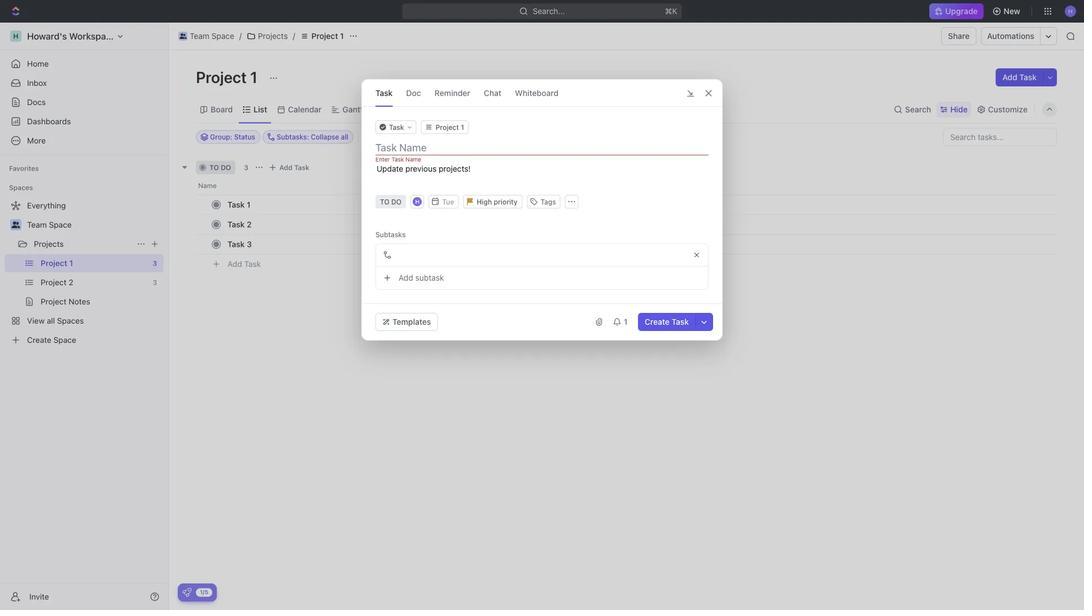 Task type: describe. For each thing, give the bounding box(es) containing it.
to do inside dropdown button
[[380, 198, 402, 206]]

do inside dropdown button
[[392, 198, 402, 206]]

task up the customize
[[1020, 73, 1037, 82]]

1 vertical spatial projects link
[[34, 235, 132, 253]]

‎task for ‎task 2
[[228, 220, 245, 229]]

search
[[906, 105, 932, 114]]

0 vertical spatial space
[[212, 31, 234, 41]]

h button
[[412, 196, 423, 207]]

previous
[[406, 164, 437, 173]]

team inside tree
[[27, 220, 47, 229]]

search...
[[533, 6, 565, 16]]

‎task for ‎task 1
[[228, 200, 245, 209]]

gantt link
[[340, 102, 364, 118]]

0 vertical spatial to
[[210, 164, 219, 171]]

‎task 1 link
[[225, 197, 392, 213]]

add subtask
[[399, 273, 444, 282]]

task 3
[[228, 240, 252, 249]]

‎task 2 link
[[225, 216, 392, 233]]

table link
[[382, 102, 404, 118]]

add down task 3
[[228, 259, 242, 269]]

spaces
[[9, 184, 33, 192]]

1 inside button
[[624, 317, 628, 327]]

board link
[[208, 102, 233, 118]]

home link
[[5, 55, 164, 73]]

0 horizontal spatial to do
[[210, 164, 231, 171]]

board
[[211, 105, 233, 114]]

0 vertical spatial add task button
[[996, 68, 1044, 86]]

0 vertical spatial projects
[[258, 31, 288, 41]]

2 vertical spatial add task button
[[223, 257, 266, 271]]

upgrade
[[946, 6, 978, 16]]

create task button
[[638, 313, 696, 331]]

1 inside "link"
[[340, 31, 344, 41]]

1 horizontal spatial add task
[[280, 164, 309, 171]]

chat button
[[484, 80, 502, 106]]

add up the customize
[[1003, 73, 1018, 82]]

customize button
[[974, 102, 1032, 118]]

tags
[[541, 198, 556, 206]]

update previous projects!
[[377, 164, 471, 173]]

team space link inside tree
[[27, 216, 162, 234]]

0 vertical spatial 3
[[244, 164, 248, 171]]

whiteboard
[[515, 88, 559, 97]]

docs
[[27, 97, 46, 107]]

dialog containing task
[[362, 79, 723, 341]]

user group image inside tree
[[12, 221, 20, 228]]

2 / from the left
[[293, 31, 295, 41]]

inbox
[[27, 78, 47, 88]]

docs link
[[5, 93, 164, 111]]

1 horizontal spatial team
[[190, 31, 209, 41]]

templates
[[393, 317, 431, 327]]

doc
[[406, 88, 421, 97]]

1 vertical spatial 3
[[247, 240, 252, 249]]

high priority button
[[463, 195, 523, 208]]

task button
[[376, 80, 393, 106]]

1 vertical spatial add task button
[[266, 161, 314, 174]]

dashboards link
[[5, 112, 164, 131]]

update
[[377, 164, 404, 173]]

1 button
[[608, 313, 634, 331]]

calendar
[[288, 105, 322, 114]]

tags button
[[527, 195, 561, 208]]

onboarding checklist button image
[[182, 588, 192, 597]]

create
[[645, 317, 670, 327]]

task inside dropdown button
[[389, 123, 404, 131]]

task down ‎task 2
[[228, 240, 245, 249]]

reminder button
[[435, 80, 471, 106]]

‎task 2
[[228, 220, 252, 229]]

add up '‎task 1' link
[[280, 164, 293, 171]]

to inside dropdown button
[[380, 198, 390, 206]]

2
[[247, 220, 252, 229]]



Task type: vqa. For each thing, say whether or not it's contained in the screenshot.
task name or type '/' for commands text field at the top of page
no



Task type: locate. For each thing, give the bounding box(es) containing it.
new button
[[988, 2, 1028, 20]]

team space inside tree
[[27, 220, 72, 229]]

0 vertical spatial add task
[[1003, 73, 1037, 82]]

task
[[1020, 73, 1037, 82], [376, 88, 393, 97], [389, 123, 404, 131], [294, 164, 309, 171], [228, 240, 245, 249], [244, 259, 261, 269], [672, 317, 689, 327]]

chat
[[484, 88, 502, 97]]

3 up ‎task 1
[[244, 164, 248, 171]]

team space
[[190, 31, 234, 41], [27, 220, 72, 229]]

add task button up the customize
[[996, 68, 1044, 86]]

space
[[212, 31, 234, 41], [49, 220, 72, 229]]

1 ‎task from the top
[[228, 200, 245, 209]]

search button
[[891, 102, 935, 118]]

team space link
[[176, 29, 237, 43], [27, 216, 162, 234]]

calendar link
[[286, 102, 322, 118]]

table
[[384, 105, 404, 114]]

create task
[[645, 317, 689, 327]]

reminder
[[435, 88, 471, 97]]

invite
[[29, 592, 49, 601]]

project 1
[[312, 31, 344, 41], [196, 68, 261, 86]]

0 horizontal spatial project
[[196, 68, 247, 86]]

whiteboard button
[[515, 80, 559, 106]]

3
[[244, 164, 248, 171], [247, 240, 252, 249]]

priority
[[494, 198, 518, 206]]

Task Name text field
[[376, 141, 711, 154]]

1 button
[[608, 313, 634, 331]]

1 vertical spatial team space
[[27, 220, 72, 229]]

/
[[239, 31, 242, 41], [293, 31, 295, 41]]

task down table
[[389, 123, 404, 131]]

add task button
[[996, 68, 1044, 86], [266, 161, 314, 174], [223, 257, 266, 271]]

task down task 3
[[244, 259, 261, 269]]

0 horizontal spatial add task
[[228, 259, 261, 269]]

⌘k
[[665, 6, 678, 16]]

hide button
[[937, 102, 972, 118]]

subtask
[[416, 273, 444, 282]]

1 vertical spatial team
[[27, 220, 47, 229]]

dashboards
[[27, 117, 71, 126]]

task inside button
[[672, 317, 689, 327]]

project inside "link"
[[312, 31, 338, 41]]

2 vertical spatial add task
[[228, 259, 261, 269]]

new
[[1004, 6, 1021, 16]]

1 horizontal spatial /
[[293, 31, 295, 41]]

add task up '‎task 1' link
[[280, 164, 309, 171]]

add task button down task 3
[[223, 257, 266, 271]]

1 vertical spatial add task
[[280, 164, 309, 171]]

0 horizontal spatial team space
[[27, 220, 72, 229]]

add task up the customize
[[1003, 73, 1037, 82]]

dialog
[[362, 79, 723, 341]]

add inside add subtask link
[[399, 273, 413, 282]]

1 horizontal spatial to
[[380, 198, 390, 206]]

1 horizontal spatial user group image
[[180, 33, 187, 39]]

favorites button
[[5, 162, 43, 175]]

templates button
[[376, 313, 438, 331]]

onboarding checklist button element
[[182, 588, 192, 597]]

0 horizontal spatial team space link
[[27, 216, 162, 234]]

1 vertical spatial to do
[[380, 198, 402, 206]]

0 horizontal spatial projects link
[[34, 235, 132, 253]]

h
[[415, 198, 420, 205]]

0 horizontal spatial user group image
[[12, 221, 20, 228]]

0 vertical spatial team space link
[[176, 29, 237, 43]]

0 vertical spatial ‎task
[[228, 200, 245, 209]]

‎task left 2
[[228, 220, 245, 229]]

0 vertical spatial project 1
[[312, 31, 344, 41]]

0 horizontal spatial space
[[49, 220, 72, 229]]

1 vertical spatial project 1
[[196, 68, 261, 86]]

1 vertical spatial do
[[392, 198, 402, 206]]

task button
[[376, 120, 417, 134]]

3 down 2
[[247, 240, 252, 249]]

task 3 link
[[225, 236, 392, 253]]

0 vertical spatial projects link
[[244, 29, 291, 43]]

0 horizontal spatial /
[[239, 31, 242, 41]]

add task down task 3
[[228, 259, 261, 269]]

1 vertical spatial team space link
[[27, 216, 162, 234]]

‎task 1
[[228, 200, 251, 209]]

automations
[[988, 31, 1035, 41]]

‎task inside "link"
[[228, 220, 245, 229]]

add subtask link
[[376, 267, 708, 289]]

0 vertical spatial to do
[[210, 164, 231, 171]]

task up '‎task 1' link
[[294, 164, 309, 171]]

1 horizontal spatial team space link
[[176, 29, 237, 43]]

1 horizontal spatial space
[[212, 31, 234, 41]]

0 vertical spatial user group image
[[180, 33, 187, 39]]

user group image inside team space link
[[180, 33, 187, 39]]

subtasks
[[376, 231, 406, 238]]

0 horizontal spatial team
[[27, 220, 47, 229]]

0 horizontal spatial project 1
[[196, 68, 261, 86]]

high priority
[[477, 198, 518, 206]]

1
[[340, 31, 344, 41], [250, 68, 258, 86], [247, 200, 251, 209], [624, 317, 628, 327]]

1 horizontal spatial do
[[392, 198, 402, 206]]

list link
[[252, 102, 267, 118]]

2 ‎task from the top
[[228, 220, 245, 229]]

1 horizontal spatial to do
[[380, 198, 402, 206]]

1 horizontal spatial team space
[[190, 31, 234, 41]]

projects!
[[439, 164, 471, 173]]

1 vertical spatial project
[[196, 68, 247, 86]]

0 horizontal spatial do
[[221, 164, 231, 171]]

list
[[254, 105, 267, 114]]

doc button
[[406, 80, 421, 106]]

1 vertical spatial projects
[[34, 239, 64, 249]]

projects link
[[244, 29, 291, 43], [34, 235, 132, 253]]

do left h at the left top of page
[[392, 198, 402, 206]]

project 1 link
[[298, 29, 347, 43]]

to do left h at the left top of page
[[380, 198, 402, 206]]

share
[[949, 31, 970, 41]]

gantt
[[343, 105, 364, 114]]

sidebar navigation
[[0, 23, 169, 610]]

0 horizontal spatial projects
[[34, 239, 64, 249]]

task up the table link
[[376, 88, 393, 97]]

1/5
[[200, 589, 208, 595]]

1 / from the left
[[239, 31, 242, 41]]

tags button
[[527, 195, 561, 208]]

0 vertical spatial team
[[190, 31, 209, 41]]

to do up ‎task 1
[[210, 164, 231, 171]]

favorites
[[9, 164, 39, 172]]

add task button up '‎task 1' link
[[266, 161, 314, 174]]

automations button
[[982, 28, 1041, 45]]

project 1 inside "link"
[[312, 31, 344, 41]]

tree inside sidebar navigation
[[5, 197, 164, 349]]

1 vertical spatial to
[[380, 198, 390, 206]]

1 horizontal spatial projects
[[258, 31, 288, 41]]

1 horizontal spatial project 1
[[312, 31, 344, 41]]

add task
[[1003, 73, 1037, 82], [280, 164, 309, 171], [228, 259, 261, 269]]

high priority button
[[463, 195, 523, 208]]

projects inside sidebar navigation
[[34, 239, 64, 249]]

0 vertical spatial project
[[312, 31, 338, 41]]

to do
[[210, 164, 231, 171], [380, 198, 402, 206]]

add
[[1003, 73, 1018, 82], [280, 164, 293, 171], [228, 259, 242, 269], [399, 273, 413, 282]]

0 horizontal spatial to
[[210, 164, 219, 171]]

1 vertical spatial user group image
[[12, 221, 20, 228]]

do
[[221, 164, 231, 171], [392, 198, 402, 206]]

to
[[210, 164, 219, 171], [380, 198, 390, 206]]

project
[[312, 31, 338, 41], [196, 68, 247, 86]]

high
[[477, 198, 492, 206]]

‎task up ‎task 2
[[228, 200, 245, 209]]

home
[[27, 59, 49, 68]]

hide
[[951, 105, 968, 114]]

tree containing team space
[[5, 197, 164, 349]]

2 horizontal spatial add task
[[1003, 73, 1037, 82]]

Search tasks... text field
[[944, 129, 1057, 145]]

tree
[[5, 197, 164, 349]]

0 vertical spatial team space
[[190, 31, 234, 41]]

1 horizontal spatial project
[[312, 31, 338, 41]]

inbox link
[[5, 74, 164, 92]]

to do button
[[376, 195, 406, 208]]

share button
[[942, 27, 977, 45]]

task right create
[[672, 317, 689, 327]]

space inside tree
[[49, 220, 72, 229]]

1 horizontal spatial projects link
[[244, 29, 291, 43]]

projects
[[258, 31, 288, 41], [34, 239, 64, 249]]

‎task
[[228, 200, 245, 209], [228, 220, 245, 229]]

none text field inside dialog
[[376, 244, 690, 266]]

1 vertical spatial ‎task
[[228, 220, 245, 229]]

1 vertical spatial space
[[49, 220, 72, 229]]

None text field
[[376, 244, 690, 266]]

do up ‎task 1
[[221, 164, 231, 171]]

add left subtask
[[399, 273, 413, 282]]

0 vertical spatial do
[[221, 164, 231, 171]]

team
[[190, 31, 209, 41], [27, 220, 47, 229]]

upgrade link
[[930, 3, 984, 19]]

user group image
[[180, 33, 187, 39], [12, 221, 20, 228]]

customize
[[989, 105, 1028, 114]]



